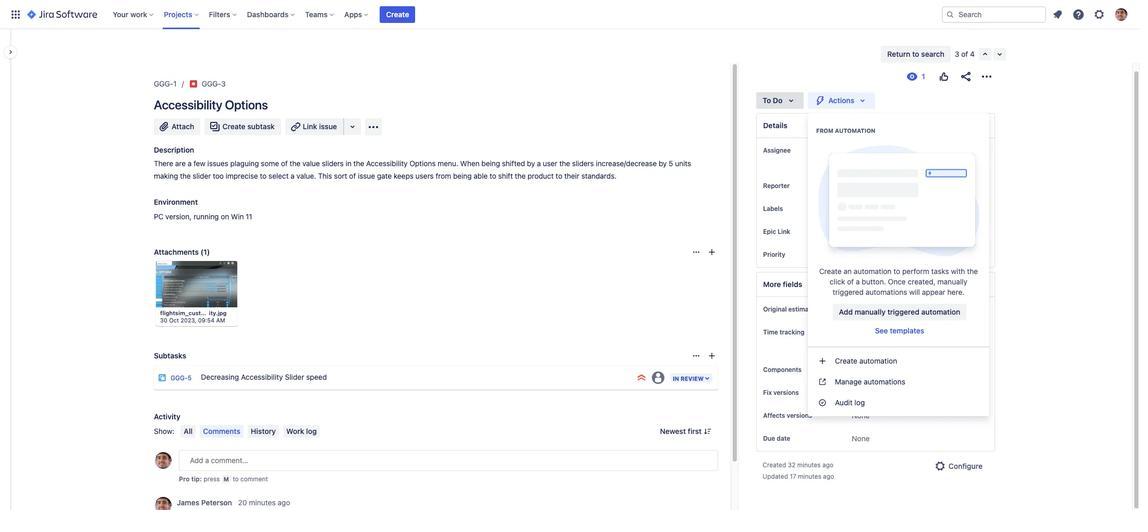 Task type: vqa. For each thing, say whether or not it's contained in the screenshot.
'in'
yes



Task type: locate. For each thing, give the bounding box(es) containing it.
automations inside create an automation to perform tasks with the click of a button. once created, manually triggered automations will appear here.
[[866, 288, 907, 297]]

3 left "4"
[[955, 50, 959, 58]]

versions right fix
[[774, 389, 799, 397]]

ggg- left "copy link to issue" icon
[[202, 79, 221, 88]]

group
[[808, 347, 989, 417]]

first
[[688, 427, 702, 436]]

select
[[269, 172, 289, 180]]

actions image
[[981, 70, 993, 83]]

create for create subtask
[[222, 122, 245, 131]]

1 vertical spatial options
[[410, 159, 436, 168]]

issue type: sub-task image
[[158, 374, 166, 382]]

value.
[[296, 172, 316, 180]]

banner containing your work
[[0, 0, 1140, 29]]

options
[[225, 98, 268, 112], [410, 159, 436, 168]]

fix versions
[[763, 389, 799, 397]]

1 horizontal spatial 3
[[955, 50, 959, 58]]

none for labels
[[852, 204, 870, 213]]

options up the create subtask on the left top of page
[[225, 98, 268, 112]]

to do
[[763, 96, 783, 105]]

1 horizontal spatial by
[[659, 159, 667, 168]]

none for due date
[[852, 435, 870, 444]]

jira software image
[[27, 8, 97, 21], [27, 8, 97, 21]]

automation down appear at the bottom right
[[921, 308, 960, 317]]

2 none from the top
[[852, 366, 870, 375]]

1 horizontal spatial accessibility
[[241, 373, 283, 382]]

teams button
[[302, 6, 338, 23]]

1 vertical spatial being
[[453, 172, 472, 180]]

1 horizontal spatial link
[[778, 228, 790, 236]]

this
[[318, 172, 332, 180]]

banner
[[0, 0, 1140, 29]]

automations inside group
[[864, 378, 905, 386]]

create right the apps popup button
[[386, 10, 409, 19]]

0 vertical spatial log
[[855, 398, 865, 407]]

create inside create an automation to perform tasks with the click of a button. once created, manually triggered automations will appear here.
[[819, 267, 842, 276]]

more fields element
[[756, 272, 995, 297]]

1 horizontal spatial issue
[[358, 172, 375, 180]]

the
[[290, 159, 300, 168], [353, 159, 364, 168], [559, 159, 570, 168], [180, 172, 191, 180], [515, 172, 526, 180], [967, 267, 978, 276]]

the left value
[[290, 159, 300, 168]]

ggg-1 link
[[154, 78, 177, 90]]

1 vertical spatial link
[[778, 228, 790, 236]]

0 horizontal spatial options
[[225, 98, 268, 112]]

2 sliders from the left
[[572, 159, 594, 168]]

ago right 32
[[823, 462, 834, 470]]

updated
[[763, 473, 788, 481]]

Search field
[[942, 6, 1046, 23]]

accessibility up gate
[[366, 159, 408, 168]]

environment
[[154, 198, 198, 207]]

standards.
[[581, 172, 617, 180]]

2 horizontal spatial accessibility
[[366, 159, 408, 168]]

5 left units
[[669, 159, 673, 168]]

create inside button
[[222, 122, 245, 131]]

medium-high
[[871, 250, 917, 259]]

1 vertical spatial log
[[306, 427, 317, 436]]

high
[[901, 250, 917, 259]]

shift
[[498, 172, 513, 180]]

triggered down click
[[833, 288, 864, 297]]

there
[[154, 159, 173, 168]]

0 horizontal spatial manually
[[855, 308, 886, 317]]

assignee
[[763, 147, 791, 154]]

1 vertical spatial automations
[[864, 378, 905, 386]]

0 horizontal spatial 3
[[221, 79, 226, 88]]

of
[[961, 50, 968, 58], [281, 159, 288, 168], [349, 172, 356, 180], [847, 277, 854, 286]]

0 vertical spatial options
[[225, 98, 268, 112]]

5
[[669, 159, 673, 168], [188, 374, 192, 382]]

create inside group
[[835, 357, 857, 366]]

pc
[[154, 212, 164, 221]]

to right able
[[490, 172, 496, 180]]

attach
[[172, 122, 194, 131]]

your profile and settings image
[[1115, 8, 1128, 21]]

apps button
[[341, 6, 373, 23]]

original estimate
[[763, 306, 815, 313]]

0 horizontal spatial being
[[453, 172, 472, 180]]

1 vertical spatial issue
[[358, 172, 375, 180]]

1 vertical spatial minutes
[[798, 473, 821, 481]]

ago right 20
[[278, 499, 290, 508]]

include subtasks
[[864, 345, 921, 354]]

automations down create automation link on the bottom of the page
[[864, 378, 905, 386]]

0 horizontal spatial 5
[[188, 374, 192, 382]]

log right work
[[306, 427, 317, 436]]

0 vertical spatial link
[[303, 122, 317, 131]]

of down an
[[847, 277, 854, 286]]

manually inside create an automation to perform tasks with the click of a button. once created, manually triggered automations will appear here.
[[938, 277, 968, 286]]

being down when
[[453, 172, 472, 180]]

link inside button
[[303, 122, 317, 131]]

ggg- left "bug" icon
[[154, 79, 173, 88]]

assignee pin to top. only you can see pinned fields. image
[[793, 147, 801, 155]]

issue left gate
[[358, 172, 375, 180]]

1 vertical spatial versions
[[787, 412, 812, 420]]

create up click
[[819, 267, 842, 276]]

1 horizontal spatial log
[[855, 398, 865, 407]]

0 horizontal spatial sliders
[[322, 159, 344, 168]]

making
[[154, 172, 178, 180]]

sliders up this
[[322, 159, 344, 168]]

add app image
[[367, 121, 380, 133]]

a right are
[[188, 159, 192, 168]]

Add a comment… field
[[179, 451, 718, 471]]

minutes right 17
[[798, 473, 821, 481]]

plaguing
[[230, 159, 259, 168]]

accessibility down "bug" icon
[[154, 98, 222, 112]]

accessibility left slider
[[241, 373, 283, 382]]

0 horizontal spatial by
[[527, 159, 535, 168]]

0 vertical spatial issue
[[319, 122, 337, 131]]

0 horizontal spatial link
[[303, 122, 317, 131]]

0 vertical spatial manually
[[938, 277, 968, 286]]

here.
[[947, 288, 965, 297]]

filters button
[[206, 6, 241, 23]]

versions for affects versions
[[787, 412, 812, 420]]

some
[[261, 159, 279, 168]]

return
[[887, 50, 910, 58]]

issue
[[319, 122, 337, 131], [358, 172, 375, 180]]

5 right issue type: sub-task icon
[[188, 374, 192, 382]]

create for create an automation to perform tasks with the click of a button. once created, manually triggered automations will appear here.
[[819, 267, 842, 276]]

of up select
[[281, 159, 288, 168]]

0 horizontal spatial accessibility
[[154, 98, 222, 112]]

tasks
[[931, 267, 949, 276]]

able
[[474, 172, 488, 180]]

menu bar
[[179, 426, 322, 438]]

create inside button
[[386, 10, 409, 19]]

few
[[193, 159, 205, 168]]

create up manage
[[835, 357, 857, 366]]

medium-
[[871, 250, 901, 259]]

2 vertical spatial accessibility
[[241, 373, 283, 382]]

activity
[[154, 413, 180, 421]]

manually up time
[[855, 308, 886, 317]]

a
[[188, 159, 192, 168], [537, 159, 541, 168], [291, 172, 295, 180], [856, 277, 860, 286]]

1 horizontal spatial sliders
[[572, 159, 594, 168]]

newest first button
[[654, 426, 718, 438]]

a left user at the top left of page
[[537, 159, 541, 168]]

3 up accessibility options
[[221, 79, 226, 88]]

4 none from the top
[[852, 412, 870, 421]]

too
[[213, 172, 224, 180]]

minutes right 32
[[797, 462, 821, 470]]

0 horizontal spatial triggered
[[833, 288, 864, 297]]

none for components
[[852, 366, 870, 375]]

the down shifted
[[515, 172, 526, 180]]

1 sliders from the left
[[322, 159, 344, 168]]

manually
[[938, 277, 968, 286], [855, 308, 886, 317]]

the inside create an automation to perform tasks with the click of a button. once created, manually triggered automations will appear here.
[[967, 267, 978, 276]]

options inside description there are a few issues plaguing some of the value sliders in the accessibility options menu. when being shifted by a user the sliders increase/decrease by 5 units making the slider too imprecise to select a value. this sort of issue gate keeps users from being able to shift the product to their standards.
[[410, 159, 436, 168]]

versions left affects versions pin to top. only you can see pinned fields. image
[[787, 412, 812, 420]]

ggg- inside ggg-1 link
[[154, 79, 173, 88]]

priority: highest image
[[636, 373, 647, 383]]

priority
[[763, 251, 785, 259]]

being
[[482, 159, 500, 168], [453, 172, 472, 180]]

1 vertical spatial automation
[[921, 308, 960, 317]]

work log
[[286, 427, 317, 436]]

settings image
[[1093, 8, 1106, 21]]

1 vertical spatial triggered
[[888, 308, 920, 317]]

20 minutes ago
[[238, 499, 290, 508]]

0 vertical spatial automation
[[854, 267, 892, 276]]

time tracking
[[763, 329, 805, 336]]

create subtask image
[[708, 352, 716, 360]]

work log button
[[283, 426, 320, 438]]

5 none from the top
[[852, 435, 870, 444]]

increase/decrease
[[596, 159, 657, 168]]

0 vertical spatial 3
[[955, 50, 959, 58]]

a left button.
[[856, 277, 860, 286]]

1 none from the top
[[852, 204, 870, 213]]

to right return
[[912, 50, 919, 58]]

fix versions pin to top. only you can see pinned fields. image
[[801, 389, 809, 398]]

vote options: no one has voted for this issue yet. image
[[938, 70, 950, 83]]

audit
[[835, 398, 853, 407]]

automation down include
[[859, 357, 897, 366]]

date
[[777, 435, 790, 443]]

work
[[286, 427, 304, 436]]

logged
[[880, 330, 903, 339]]

ggg- right issue type: sub-task icon
[[171, 374, 188, 382]]

by up the product
[[527, 159, 535, 168]]

their
[[564, 172, 579, 180]]

link right epic on the top right of page
[[778, 228, 790, 236]]

create left subtask
[[222, 122, 245, 131]]

sliders up "their"
[[572, 159, 594, 168]]

the right with
[[967, 267, 978, 276]]

value
[[302, 159, 320, 168]]

1 vertical spatial ago
[[823, 473, 834, 481]]

1 horizontal spatial manually
[[938, 277, 968, 286]]

units
[[675, 159, 691, 168]]

by left units
[[659, 159, 667, 168]]

james
[[177, 499, 199, 508]]

0 vertical spatial versions
[[774, 389, 799, 397]]

log inside button
[[306, 427, 317, 436]]

0 vertical spatial automations
[[866, 288, 907, 297]]

all button
[[181, 426, 196, 438]]

log
[[855, 398, 865, 407], [306, 427, 317, 436]]

versions
[[774, 389, 799, 397], [787, 412, 812, 420]]

epic link
[[763, 228, 790, 236]]

triggered
[[833, 288, 864, 297], [888, 308, 920, 317]]

link issue button
[[285, 118, 344, 135]]

estimate
[[788, 306, 815, 313]]

sidebar navigation image
[[0, 42, 23, 63]]

ggg- for 1
[[154, 79, 173, 88]]

subtask
[[247, 122, 275, 131]]

projects
[[164, 10, 192, 19]]

minutes right 20
[[249, 499, 276, 508]]

manually up here.
[[938, 277, 968, 286]]

create for create
[[386, 10, 409, 19]]

options up users
[[410, 159, 436, 168]]

being up able
[[482, 159, 500, 168]]

automation up button.
[[854, 267, 892, 276]]

log right audit
[[855, 398, 865, 407]]

details
[[763, 121, 788, 130]]

automations down 'once'
[[866, 288, 907, 297]]

1 horizontal spatial 5
[[669, 159, 673, 168]]

the right in
[[353, 159, 364, 168]]

menu.
[[438, 159, 458, 168]]

affects versions
[[763, 412, 812, 420]]

manage
[[835, 378, 862, 386]]

ago
[[823, 462, 834, 470], [823, 473, 834, 481], [278, 499, 290, 508]]

none
[[852, 204, 870, 213], [852, 366, 870, 375], [852, 389, 870, 398], [852, 412, 870, 421], [852, 435, 870, 444]]

ago right 17
[[823, 473, 834, 481]]

0 horizontal spatial log
[[306, 427, 317, 436]]

triggered up templates
[[888, 308, 920, 317]]

1 by from the left
[[527, 159, 535, 168]]

download image
[[202, 266, 215, 279]]

0 vertical spatial triggered
[[833, 288, 864, 297]]

1 horizontal spatial options
[[410, 159, 436, 168]]

more fields
[[763, 280, 802, 289]]

link up value
[[303, 122, 317, 131]]

1 vertical spatial accessibility
[[366, 159, 408, 168]]

of right sort
[[349, 172, 356, 180]]

include
[[864, 345, 889, 354]]

1 horizontal spatial triggered
[[888, 308, 920, 317]]

to up 'once'
[[894, 267, 900, 276]]

0 horizontal spatial issue
[[319, 122, 337, 131]]

none for fix versions
[[852, 389, 870, 398]]

history
[[251, 427, 276, 436]]

ggg- inside ggg-3 link
[[202, 79, 221, 88]]

0 vertical spatial 5
[[669, 159, 673, 168]]

3 none from the top
[[852, 389, 870, 398]]

copy link to issue image
[[224, 79, 232, 88]]

a inside create an automation to perform tasks with the click of a button. once created, manually triggered automations will appear here.
[[856, 277, 860, 286]]

profile image of james peterson image
[[155, 453, 172, 469]]

1 horizontal spatial being
[[482, 159, 500, 168]]

issue left 'link web pages and more' image
[[319, 122, 337, 131]]

due
[[763, 435, 775, 443]]

link web pages and more image
[[346, 120, 359, 133]]

1 vertical spatial 5
[[188, 374, 192, 382]]

product
[[528, 172, 554, 180]]

menu
[[808, 113, 989, 417]]

more
[[763, 280, 781, 289]]



Task type: describe. For each thing, give the bounding box(es) containing it.
affects versions pin to top. only you can see pinned fields. image
[[814, 412, 823, 421]]

teams
[[305, 10, 328, 19]]

to down some
[[260, 172, 267, 180]]

components pin to top. only you can see pinned fields. image
[[804, 366, 812, 375]]

issue inside description there are a few issues plaguing some of the value sliders in the accessibility options menu. when being shifted by a user the sliders increase/decrease by 5 units making the slider too imprecise to select a value. this sort of issue gate keeps users from being able to shift the product to their standards.
[[358, 172, 375, 180]]

assign
[[852, 162, 874, 171]]

log for audit log
[[855, 398, 865, 407]]

search image
[[946, 10, 954, 19]]

subtasks
[[891, 345, 921, 354]]

20
[[238, 499, 247, 508]]

win
[[231, 212, 244, 221]]

to
[[763, 96, 771, 105]]

menu containing create an automation to perform tasks with the click of a button. once created, manually triggered automations will appear here.
[[808, 113, 989, 417]]

due date
[[763, 435, 790, 443]]

slider
[[285, 373, 304, 382]]

do
[[773, 96, 783, 105]]

add
[[839, 308, 853, 317]]

speed
[[306, 373, 327, 382]]

appswitcher icon image
[[9, 8, 22, 21]]

will
[[909, 288, 920, 297]]

return to search button
[[881, 46, 951, 63]]

0 vertical spatial ago
[[823, 462, 834, 470]]

to inside create an automation to perform tasks with the click of a button. once created, manually triggered automations will appear here.
[[894, 267, 900, 276]]

triggered inside create an automation to perform tasks with the click of a button. once created, manually triggered automations will appear here.
[[833, 288, 864, 297]]

attachments menu image
[[692, 248, 701, 257]]

ggg- for 3
[[202, 79, 221, 88]]

2 vertical spatial automation
[[859, 357, 897, 366]]

a left value.
[[291, 172, 295, 180]]

subtasks
[[154, 352, 186, 360]]

add attachment image
[[708, 248, 716, 257]]

the down are
[[180, 172, 191, 180]]

unassigned image
[[652, 372, 665, 384]]

appear
[[922, 288, 946, 297]]

newest first
[[660, 427, 702, 436]]

ggg-3
[[202, 79, 226, 88]]

work
[[130, 10, 147, 19]]

actions
[[829, 96, 854, 105]]

decreasing accessibility slider speed link
[[197, 368, 632, 389]]

projects button
[[161, 6, 203, 23]]

create for create automation
[[835, 357, 857, 366]]

32
[[788, 462, 796, 470]]

filters
[[209, 10, 230, 19]]

to right the m on the left of page
[[233, 476, 239, 483]]

shifted
[[502, 159, 525, 168]]

delete image
[[220, 266, 233, 279]]

0 vertical spatial being
[[482, 159, 500, 168]]

show:
[[154, 427, 174, 436]]

create button
[[380, 6, 415, 23]]

from automation group
[[808, 116, 989, 344]]

components
[[763, 366, 802, 374]]

group containing create automation
[[808, 347, 989, 417]]

automation inside create an automation to perform tasks with the click of a button. once created, manually triggered automations will appear here.
[[854, 267, 892, 276]]

1 vertical spatial manually
[[855, 308, 886, 317]]

pro tip: press m to comment
[[179, 476, 268, 483]]

comment
[[240, 476, 268, 483]]

versions for fix versions
[[774, 389, 799, 397]]

create automation link
[[808, 351, 989, 372]]

ggg-1
[[154, 79, 177, 88]]

of inside create an automation to perform tasks with the click of a button. once created, manually triggered automations will appear here.
[[847, 277, 854, 286]]

tracking
[[780, 329, 805, 336]]

users
[[415, 172, 434, 180]]

history button
[[248, 426, 279, 438]]

epic link pin to top. only you can see pinned fields. image
[[801, 228, 809, 236]]

time tracking pin to top. only you can see pinned fields. image
[[807, 329, 815, 337]]

notifications image
[[1052, 8, 1064, 21]]

audit log link
[[808, 393, 989, 414]]

version,
[[165, 212, 192, 221]]

0 vertical spatial accessibility
[[154, 98, 222, 112]]

2 by from the left
[[659, 159, 667, 168]]

press
[[204, 476, 220, 483]]

newest
[[660, 427, 686, 436]]

ggg- for 5
[[171, 374, 188, 382]]

0 vertical spatial minutes
[[797, 462, 821, 470]]

newest first image
[[704, 428, 712, 436]]

created 32 minutes ago updated 17 minutes ago
[[763, 462, 834, 481]]

help image
[[1072, 8, 1085, 21]]

3 of 4
[[955, 50, 975, 58]]

issue inside button
[[319, 122, 337, 131]]

labels pin to top. only you can see pinned fields. image
[[785, 205, 793, 213]]

templates
[[890, 327, 924, 335]]

attachments
[[154, 248, 199, 257]]

your work
[[113, 10, 147, 19]]

2 vertical spatial minutes
[[249, 499, 276, 508]]

share image
[[960, 70, 972, 83]]

the up "their"
[[559, 159, 570, 168]]

return to search
[[887, 50, 945, 58]]

11
[[246, 212, 252, 221]]

sort
[[334, 172, 347, 180]]

(1)
[[201, 248, 210, 257]]

1 vertical spatial 3
[[221, 79, 226, 88]]

comments button
[[200, 426, 244, 438]]

m
[[224, 476, 229, 483]]

accessibility options
[[154, 98, 268, 112]]

due date pin to top. only you can see pinned fields. image
[[792, 435, 801, 444]]

link issue
[[303, 122, 337, 131]]

ggg-3 link
[[202, 78, 226, 90]]

5 inside description there are a few issues plaguing some of the value sliders in the accessibility options menu. when being shifted by a user the sliders increase/decrease by 5 units making the slider too imprecise to select a value. this sort of issue gate keeps users from being able to shift the product to their standards.
[[669, 159, 673, 168]]

assign to me
[[852, 162, 895, 171]]

issue actions image
[[692, 352, 701, 360]]

slider
[[193, 172, 211, 180]]

in
[[346, 159, 351, 168]]

decreasing accessibility slider speed
[[201, 373, 327, 382]]

to left "their"
[[556, 172, 562, 180]]

manage automations link
[[808, 372, 989, 393]]

create subtask
[[222, 122, 275, 131]]

automation
[[835, 127, 876, 134]]

configure link
[[928, 459, 989, 475]]

create an automation to perform tasks with the click of a button. once created, manually triggered automations will appear here.
[[819, 267, 978, 297]]

none for affects versions
[[852, 412, 870, 421]]

accessibility inside description there are a few issues plaguing some of the value sliders in the accessibility options menu. when being shifted by a user the sliders increase/decrease by 5 units making the slider too imprecise to select a value. this sort of issue gate keeps users from being able to shift the product to their standards.
[[366, 159, 408, 168]]

add manually triggered automation link
[[833, 304, 967, 321]]

keeps
[[394, 172, 414, 180]]

to left me
[[876, 162, 883, 171]]

epic
[[763, 228, 776, 236]]

pc version, running on win 11
[[154, 212, 252, 221]]

decreasing
[[201, 373, 239, 382]]

bug image
[[189, 80, 198, 88]]

when
[[460, 159, 480, 168]]

log for work log
[[306, 427, 317, 436]]

attach button
[[154, 118, 201, 135]]

attachments (1)
[[154, 248, 210, 257]]

4
[[970, 50, 975, 58]]

2 vertical spatial ago
[[278, 499, 290, 508]]

ggg-5 link
[[171, 374, 192, 382]]

menu bar containing all
[[179, 426, 322, 438]]

primary element
[[6, 0, 942, 29]]

fields
[[783, 280, 802, 289]]

running
[[194, 212, 219, 221]]

your
[[113, 10, 128, 19]]

create subtask button
[[205, 118, 281, 135]]

are
[[175, 159, 186, 168]]

an
[[844, 267, 852, 276]]

of left "4"
[[961, 50, 968, 58]]



